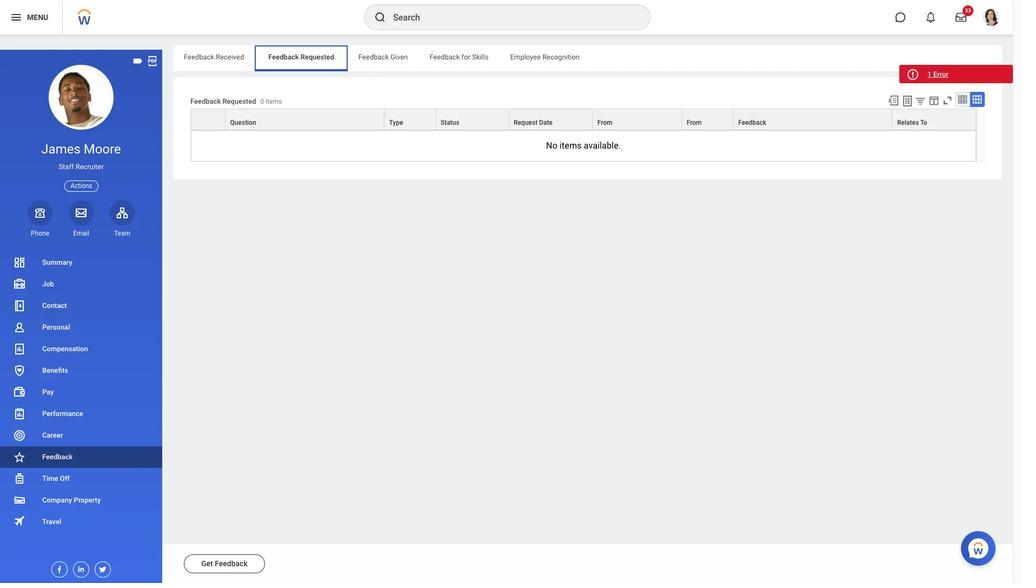 Task type: locate. For each thing, give the bounding box(es) containing it.
0 horizontal spatial from button
[[593, 109, 682, 130]]

items right no
[[560, 141, 582, 151]]

feedback requested 0 items
[[190, 98, 282, 106]]

benefits link
[[0, 360, 162, 382]]

exclamation image
[[909, 71, 917, 79]]

workday assistant region
[[962, 528, 1000, 567]]

1 horizontal spatial requested
[[301, 53, 334, 61]]

job link
[[0, 274, 162, 295]]

request date
[[514, 119, 553, 127]]

2 from button from the left
[[682, 109, 733, 130]]

menu banner
[[0, 0, 1013, 35]]

contact link
[[0, 295, 162, 317]]

33 button
[[950, 5, 974, 29]]

summary
[[42, 259, 72, 267]]

date
[[539, 119, 553, 127]]

feedback link
[[0, 447, 162, 469]]

0 horizontal spatial items
[[266, 98, 282, 106]]

requested for feedback requested 0 items
[[223, 98, 256, 106]]

request date button
[[509, 109, 592, 130]]

1 from from the left
[[598, 119, 613, 127]]

fullscreen image
[[942, 95, 954, 107]]

time off link
[[0, 469, 162, 490]]

james
[[41, 142, 80, 157]]

travel link
[[0, 512, 162, 534]]

travel
[[42, 518, 61, 526]]

email button
[[69, 201, 94, 238]]

relates to
[[898, 119, 928, 127]]

benefits
[[42, 367, 68, 375]]

inbox large image
[[956, 12, 967, 23]]

career
[[42, 432, 63, 440]]

toolbar
[[883, 92, 985, 109]]

0 horizontal spatial requested
[[223, 98, 256, 106]]

career image
[[13, 430, 26, 443]]

status button
[[436, 109, 509, 130]]

export to excel image
[[888, 95, 900, 107]]

phone
[[31, 230, 49, 237]]

expand table image
[[972, 94, 983, 105]]

from button
[[593, 109, 682, 130], [682, 109, 733, 130]]

export to worksheets image
[[901, 95, 914, 108]]

navigation pane region
[[0, 50, 162, 584]]

tab list
[[173, 45, 1003, 71]]

33
[[965, 8, 972, 14]]

feedback inside button
[[215, 560, 248, 569]]

email
[[73, 230, 89, 237]]

0 horizontal spatial from
[[598, 119, 613, 127]]

time off image
[[13, 473, 26, 486]]

feedback image
[[13, 451, 26, 464]]

job image
[[13, 278, 26, 291]]

actions
[[70, 182, 92, 190]]

items
[[266, 98, 282, 106], [560, 141, 582, 151]]

1
[[928, 70, 932, 78]]

profile logan mcneil image
[[983, 9, 1000, 28]]

facebook image
[[52, 563, 64, 575]]

benefits image
[[13, 365, 26, 378]]

moore
[[84, 142, 121, 157]]

off
[[60, 475, 70, 483]]

0 vertical spatial requested
[[301, 53, 334, 61]]

menu button
[[0, 0, 62, 35]]

notifications large image
[[926, 12, 937, 23]]

2 from from the left
[[687, 119, 702, 127]]

row containing question
[[191, 109, 977, 130]]

justify image
[[10, 11, 23, 24]]

requested
[[301, 53, 334, 61], [223, 98, 256, 106]]

list
[[0, 252, 162, 534]]

feedback
[[184, 53, 214, 61], [269, 53, 299, 61], [359, 53, 389, 61], [430, 53, 460, 61], [190, 98, 221, 106], [739, 119, 767, 127], [42, 453, 73, 462], [215, 560, 248, 569]]

given
[[391, 53, 408, 61]]

compensation image
[[13, 343, 26, 356]]

row
[[191, 109, 977, 130]]

type
[[389, 119, 403, 127]]

compensation link
[[0, 339, 162, 360]]

question
[[230, 119, 256, 127]]

recognition
[[543, 53, 580, 61]]

items right 0 on the left top of the page
[[266, 98, 282, 106]]

0 vertical spatial items
[[266, 98, 282, 106]]

feedback requested
[[269, 53, 334, 61]]

1 horizontal spatial from button
[[682, 109, 733, 130]]

employee recognition
[[510, 53, 580, 61]]

1 error button
[[900, 65, 1013, 83]]

no items available.
[[546, 141, 621, 151]]

compensation
[[42, 345, 88, 353]]

requested for feedback requested
[[301, 53, 334, 61]]

phone image
[[32, 207, 48, 220]]

click to view/edit grid preferences image
[[928, 95, 940, 107]]

personal image
[[13, 321, 26, 334]]

view team image
[[116, 207, 129, 220]]

1 horizontal spatial items
[[560, 141, 582, 151]]

relates to button
[[893, 109, 976, 130]]

1 vertical spatial requested
[[223, 98, 256, 106]]

actions button
[[64, 180, 98, 192]]

feedback given
[[359, 53, 408, 61]]

from
[[598, 119, 613, 127], [687, 119, 702, 127]]

pay
[[42, 388, 54, 397]]

1 horizontal spatial from
[[687, 119, 702, 127]]

menu
[[27, 13, 48, 21]]



Task type: describe. For each thing, give the bounding box(es) containing it.
twitter image
[[95, 563, 107, 575]]

1 vertical spatial items
[[560, 141, 582, 151]]

1 error
[[928, 70, 949, 78]]

linkedin image
[[74, 563, 85, 574]]

table image
[[958, 94, 969, 105]]

time
[[42, 475, 58, 483]]

for
[[462, 53, 471, 61]]

type button
[[384, 109, 435, 130]]

feedback received
[[184, 53, 244, 61]]

error
[[934, 70, 949, 78]]

get
[[201, 560, 213, 569]]

relates
[[898, 119, 919, 127]]

company property
[[42, 497, 101, 505]]

staff
[[59, 163, 74, 171]]

james moore
[[41, 142, 121, 157]]

performance link
[[0, 404, 162, 425]]

summary link
[[0, 252, 162, 274]]

travel image
[[13, 515, 26, 528]]

status
[[441, 119, 460, 127]]

personal link
[[0, 317, 162, 339]]

property
[[74, 497, 101, 505]]

performance image
[[13, 408, 26, 421]]

Search Workday  search field
[[393, 5, 628, 29]]

feedback for skills
[[430, 53, 489, 61]]

team james moore element
[[110, 229, 135, 238]]

search image
[[374, 11, 387, 24]]

pay image
[[13, 386, 26, 399]]

1 from button from the left
[[593, 109, 682, 130]]

received
[[216, 53, 244, 61]]

company property link
[[0, 490, 162, 512]]

employee
[[510, 53, 541, 61]]

tag image
[[132, 55, 144, 67]]

feedback inside navigation pane "region"
[[42, 453, 73, 462]]

request
[[514, 119, 538, 127]]

select to filter grid data image
[[915, 95, 927, 107]]

no
[[546, 141, 558, 151]]

feedback button
[[734, 109, 892, 130]]

career link
[[0, 425, 162, 447]]

team link
[[110, 201, 135, 238]]

company property image
[[13, 495, 26, 508]]

list containing summary
[[0, 252, 162, 534]]

view printable version (pdf) image
[[147, 55, 159, 67]]

0
[[261, 98, 264, 106]]

time off
[[42, 475, 70, 483]]

to
[[921, 119, 928, 127]]

mail image
[[75, 207, 88, 220]]

available.
[[584, 141, 621, 151]]

get feedback button
[[184, 555, 265, 574]]

get feedback
[[201, 560, 248, 569]]

company
[[42, 497, 72, 505]]

question button
[[225, 109, 384, 130]]

pay link
[[0, 382, 162, 404]]

email james moore element
[[69, 229, 94, 238]]

team
[[114, 230, 130, 237]]

feedback inside popup button
[[739, 119, 767, 127]]

performance
[[42, 410, 83, 418]]

recruiter
[[76, 163, 104, 171]]

staff recruiter
[[59, 163, 104, 171]]

skills
[[472, 53, 489, 61]]

phone button
[[28, 201, 52, 238]]

tab list containing feedback received
[[173, 45, 1003, 71]]

items inside feedback requested 0 items
[[266, 98, 282, 106]]

job
[[42, 280, 54, 288]]

summary image
[[13, 256, 26, 269]]

contact image
[[13, 300, 26, 313]]

contact
[[42, 302, 67, 310]]

personal
[[42, 324, 70, 332]]

phone james moore element
[[28, 229, 52, 238]]



Task type: vqa. For each thing, say whether or not it's contained in the screenshot.
main content
no



